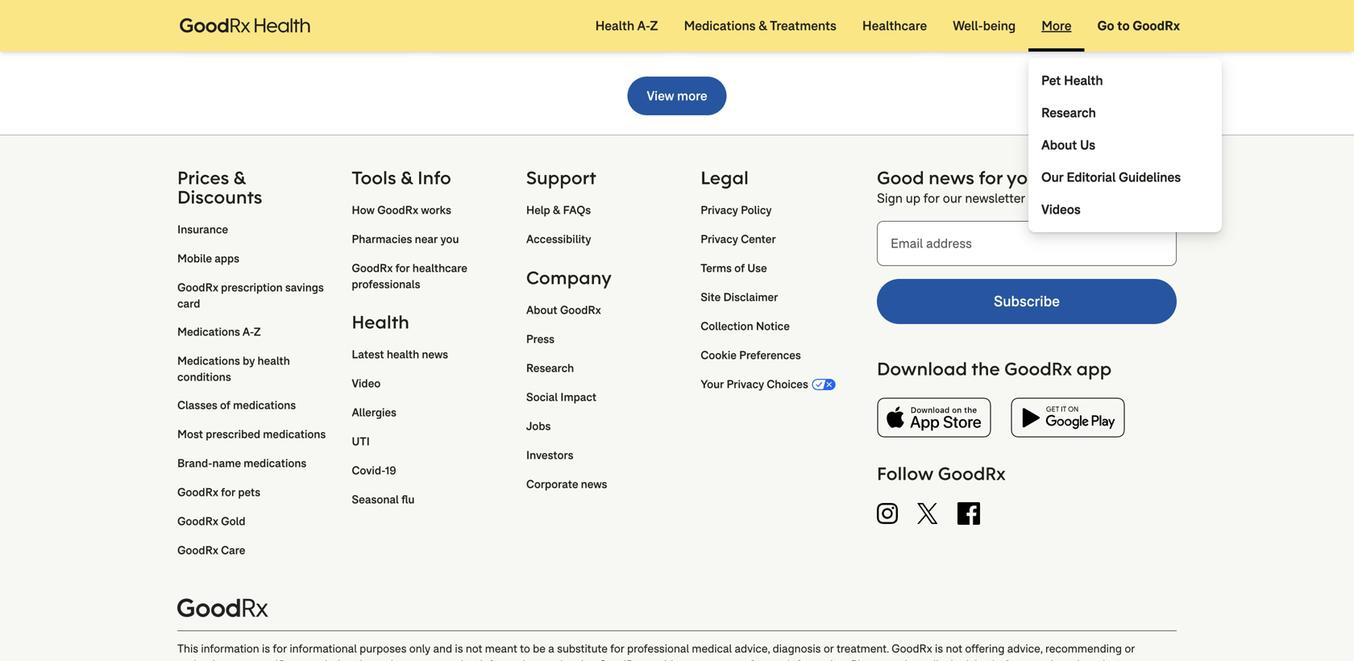 Task type: describe. For each thing, give the bounding box(es) containing it.
by for rachel
[[230, 0, 243, 8]]

about us
[[1042, 137, 1096, 154]]

treatment.
[[837, 642, 889, 656]]

medications by health conditions link
[[177, 353, 334, 386]]

health inside medications by health conditions
[[258, 354, 290, 369]]

a
[[549, 642, 555, 656]]

privacy policy link
[[701, 202, 772, 219]]

name
[[213, 456, 241, 471]]

most
[[177, 427, 203, 442]]

news for corporate
[[581, 477, 608, 492]]

diagnosis
[[773, 642, 821, 656]]

written for written by rachel feaster, pharmd, bcop, bcps
[[190, 0, 227, 8]]

follow goodrx
[[877, 462, 1006, 485]]

& for help
[[553, 203, 561, 218]]

good news for your inbox sign up for our newsletter for tips and discounts.
[[877, 166, 1156, 207]]

medications for classes of medications
[[233, 398, 296, 413]]

our editorial guidelines
[[1042, 169, 1182, 186]]

research for the "research" link to the left
[[527, 361, 574, 376]]

discounts
[[177, 185, 262, 208]]

near
[[415, 232, 438, 247]]

health navigation
[[352, 310, 508, 509]]

social
[[527, 390, 558, 405]]

allergies
[[352, 405, 397, 420]]

goodrx for pets link
[[177, 485, 261, 501]]

and inside good news for your inbox sign up for our newsletter for tips and discounts.
[[1073, 190, 1094, 207]]

for right the substitute
[[611, 642, 625, 656]]

for right the up
[[924, 190, 940, 207]]

privacy for privacy policy
[[701, 203, 739, 218]]

healthcare
[[863, 17, 928, 34]]

feaster,
[[284, 0, 323, 8]]

goodrx prescription savings card
[[177, 280, 327, 311]]

2 is from the left
[[455, 642, 463, 656]]

notice
[[756, 319, 790, 334]]

informational
[[290, 642, 357, 656]]

0 horizontal spatial research link
[[527, 361, 574, 377]]

investors
[[527, 448, 574, 463]]

seasonal flu link
[[352, 492, 415, 508]]

this
[[177, 642, 198, 656]]

news for good
[[929, 166, 975, 189]]

classes of medications link
[[177, 398, 296, 414]]

rachel
[[246, 0, 281, 8]]

accessibility link
[[527, 231, 592, 248]]

goodrx prescription savings card link
[[177, 280, 334, 312]]

by for austin
[[485, 9, 498, 24]]

information.
[[788, 658, 848, 661]]

latest health news link
[[352, 347, 448, 363]]

your privacy choices link
[[701, 377, 836, 393]]

Email address text field
[[877, 221, 1178, 266]]

email
[[891, 235, 924, 252]]

pharmd, for ulrich,
[[570, 9, 614, 24]]

how
[[352, 203, 375, 218]]

most prescribed medications link
[[177, 427, 326, 443]]

medications for medications a-z
[[177, 325, 240, 340]]

specific
[[251, 658, 290, 661]]

health for health a-z
[[596, 17, 635, 34]]

download the goodrx app
[[877, 357, 1112, 380]]

privacy for privacy center
[[701, 232, 739, 247]]

goodrx right go
[[1133, 17, 1181, 34]]

goodrx inside goodrx for healthcare professionals
[[352, 261, 393, 276]]

2 not from the left
[[946, 642, 963, 656]]

mobile apps
[[177, 251, 240, 266]]

written by sarah gupta, md
[[700, 9, 842, 24]]

written by austin ulrich, pharmd, bcacp
[[445, 9, 655, 24]]

for right warranty
[[750, 658, 765, 661]]

& for tools
[[401, 166, 414, 189]]

classes of medications
[[177, 398, 296, 413]]

2 advice, from the left
[[1008, 642, 1043, 656]]

health inside navigation
[[387, 347, 420, 362]]

bcacp
[[617, 9, 655, 24]]

ulrich,
[[535, 9, 568, 24]]

site.
[[576, 658, 596, 661]]

conditions
[[177, 370, 231, 385]]

19
[[385, 463, 396, 478]]

works
[[421, 203, 452, 218]]

& for prices
[[234, 166, 246, 189]]

our
[[1042, 169, 1064, 186]]

goodrx inside goodrx prescription savings card
[[177, 280, 219, 295]]

terms of use link
[[701, 260, 768, 277]]

advice
[[957, 658, 990, 661]]

and inside this information is for informational purposes only and is not meant to be a substitute for professional medical advice, diagnosis or treatment. goodrx is not offering advice, recommending or endorsing any specific prescription drug, pharmacy or other information on the site. goodrx provides no warranty for any information. please seek medical advice before starting, changing o
[[433, 642, 453, 656]]

other
[[451, 658, 478, 661]]

gold
[[221, 514, 246, 529]]

cookie preferences
[[701, 348, 801, 363]]

prescription inside goodrx prescription savings card
[[221, 280, 283, 295]]

you
[[441, 232, 459, 247]]

how goodrx works
[[352, 203, 452, 218]]

1 not from the left
[[466, 642, 483, 656]]

pharmacies near you link
[[352, 231, 459, 248]]

by for sarah
[[740, 9, 753, 24]]

medications a-z
[[177, 325, 261, 340]]

1 horizontal spatial research link
[[1042, 103, 1210, 123]]

collection notice
[[701, 319, 790, 334]]

on
[[541, 658, 554, 661]]

goodrx down goodrx gold link in the left of the page
[[177, 543, 219, 558]]

starting,
[[1028, 658, 1069, 661]]

for inside the prices & discounts navigation
[[221, 485, 236, 500]]

no
[[688, 658, 701, 661]]

cookie
[[701, 348, 737, 363]]

card
[[177, 296, 200, 311]]

& for medications
[[759, 17, 768, 34]]

classes
[[177, 398, 218, 413]]

goodrx gold
[[177, 514, 246, 529]]

terms
[[701, 261, 732, 276]]

tools
[[352, 166, 396, 189]]

company
[[527, 266, 612, 289]]

up
[[906, 190, 921, 207]]

z for medications a-z
[[254, 325, 261, 340]]

changing
[[1072, 658, 1119, 661]]

goodrx for healthcare professionals link
[[352, 260, 508, 293]]

company navigation
[[527, 266, 683, 494]]

video
[[352, 376, 381, 391]]

z for health a-z
[[650, 17, 659, 34]]

tools & info
[[352, 166, 452, 189]]

pet
[[1042, 72, 1062, 89]]

to inside this information is for informational purposes only and is not meant to be a substitute for professional medical advice, diagnosis or treatment. goodrx is not offering advice, recommending or endorsing any specific prescription drug, pharmacy or other information on the site. goodrx provides no warranty for any information. please seek medical advice before starting, changing o
[[520, 642, 531, 656]]

1 horizontal spatial or
[[824, 642, 835, 656]]

goodrx gold link
[[177, 514, 246, 530]]

2 horizontal spatial or
[[1125, 642, 1136, 656]]

videos link
[[1042, 200, 1210, 219]]

insurance
[[177, 222, 228, 237]]

goodrx health image
[[171, 9, 319, 43]]

access_time
[[955, 7, 971, 23]]

use
[[748, 261, 768, 276]]

medications by health conditions
[[177, 354, 293, 385]]

provides
[[642, 658, 685, 661]]

bcps
[[225, 9, 255, 24]]

medications for medications & treatments
[[684, 17, 756, 34]]

for inside goodrx for healthcare professionals
[[396, 261, 410, 276]]

medications for brand-name medications
[[244, 456, 307, 471]]

well-being button
[[941, 0, 1029, 52]]

1 horizontal spatial medical
[[914, 658, 954, 661]]

social impact link
[[527, 390, 597, 406]]



Task type: vqa. For each thing, say whether or not it's contained in the screenshot.
Health in More Menu
yes



Task type: locate. For each thing, give the bounding box(es) containing it.
goodrx
[[1133, 17, 1181, 34], [378, 203, 419, 218], [352, 261, 393, 276], [177, 280, 219, 295], [560, 303, 601, 318], [1005, 357, 1073, 380], [939, 462, 1006, 485], [177, 485, 219, 500], [177, 514, 219, 529], [177, 543, 219, 558], [892, 642, 933, 656], [599, 658, 640, 661]]

0 horizontal spatial is
[[262, 642, 270, 656]]

medications & treatments button
[[671, 0, 850, 52]]

address
[[927, 235, 973, 252]]

please
[[851, 658, 885, 661]]

1 horizontal spatial a-
[[638, 17, 650, 34]]

goodrx for pets
[[177, 485, 261, 500]]

news right latest
[[422, 347, 448, 362]]

a- up view
[[638, 17, 650, 34]]

goodrx down company
[[560, 303, 601, 318]]

health for health
[[352, 310, 410, 333]]

pharmd, for feaster,
[[326, 0, 370, 8]]

by up "bcps"
[[230, 0, 243, 8]]

site
[[701, 290, 721, 305]]

goodrx up goodrx care
[[177, 514, 219, 529]]

app
[[1077, 357, 1112, 380]]

1 horizontal spatial pharmd,
[[570, 9, 614, 24]]

brand-name medications link
[[177, 456, 307, 472]]

advice, up the before
[[1008, 642, 1043, 656]]

privacy center link
[[701, 231, 776, 248]]

health
[[596, 17, 635, 34], [1065, 72, 1104, 89], [352, 310, 410, 333]]

0 horizontal spatial written
[[190, 0, 227, 8]]

for up professionals
[[396, 261, 410, 276]]

goodrx care
[[177, 543, 246, 558]]

pets
[[238, 485, 261, 500]]

be
[[533, 642, 546, 656]]

is left "offering"
[[936, 642, 944, 656]]

1 vertical spatial medical
[[914, 658, 954, 661]]

md
[[824, 9, 842, 24]]

1 vertical spatial the
[[557, 658, 573, 661]]

health right latest
[[387, 347, 420, 362]]

1 vertical spatial information
[[480, 658, 539, 661]]

medications up 'brand-name medications'
[[263, 427, 326, 442]]

of for classes
[[220, 398, 231, 413]]

z inside medications a-z link
[[254, 325, 261, 340]]

news up our
[[929, 166, 975, 189]]

health inside the 'pet health' link
[[1065, 72, 1104, 89]]

of inside 'link'
[[735, 261, 745, 276]]

privacy down cookie preferences link
[[727, 377, 765, 392]]

health right ulrich,
[[596, 17, 635, 34]]

2 horizontal spatial by
[[740, 9, 753, 24]]

medications inside popup button
[[684, 17, 756, 34]]

more
[[1042, 17, 1072, 34]]

0 horizontal spatial medical
[[692, 642, 732, 656]]

goodrx down 'brand-'
[[177, 485, 219, 500]]

written for written by sarah gupta, md
[[700, 9, 737, 24]]

legal navigation
[[701, 166, 857, 394]]

information up 'endorsing'
[[201, 642, 259, 656]]

2 horizontal spatial news
[[929, 166, 975, 189]]

1 horizontal spatial to
[[1118, 17, 1131, 34]]

editorial
[[1067, 169, 1117, 186]]

medical right "seek"
[[914, 658, 954, 661]]

go
[[1098, 17, 1115, 34]]

news inside good news for your inbox sign up for our newsletter for tips and discounts.
[[929, 166, 975, 189]]

a- for health
[[638, 17, 650, 34]]

1 horizontal spatial health
[[387, 347, 420, 362]]

any down the diagnosis at the bottom of the page
[[767, 658, 785, 661]]

1 horizontal spatial health
[[596, 17, 635, 34]]

medical up warranty
[[692, 642, 732, 656]]

1 horizontal spatial news
[[581, 477, 608, 492]]

pharmacies near you
[[352, 232, 459, 247]]

any left specific
[[231, 658, 249, 661]]

the right download at the bottom right
[[972, 357, 1001, 380]]

mobile apps link
[[177, 251, 240, 267]]

more menu
[[1029, 58, 1223, 232]]

0 horizontal spatial information
[[201, 642, 259, 656]]

goodrx up professionals
[[352, 261, 393, 276]]

0 vertical spatial and
[[1073, 190, 1094, 207]]

by inside 'written by rachel feaster, pharmd, bcop, bcps'
[[230, 0, 243, 8]]

is up specific
[[262, 642, 270, 656]]

about goodrx
[[527, 303, 601, 318]]

1 horizontal spatial not
[[946, 642, 963, 656]]

0 horizontal spatial to
[[520, 642, 531, 656]]

covid-19
[[352, 463, 396, 478]]

most prescribed medications
[[177, 427, 326, 442]]

pharmd, right feaster,
[[326, 0, 370, 8]]

1 is from the left
[[262, 642, 270, 656]]

pharmd, inside 'written by rachel feaster, pharmd, bcop, bcps'
[[326, 0, 370, 8]]

drug,
[[356, 658, 382, 661]]

health inside health navigation
[[352, 310, 410, 333]]

pharmd, right ulrich,
[[570, 9, 614, 24]]

1 vertical spatial of
[[220, 398, 231, 413]]

written inside 'written by rachel feaster, pharmd, bcop, bcps'
[[190, 0, 227, 8]]

insurance link
[[177, 222, 228, 238]]

2 vertical spatial privacy
[[727, 377, 765, 392]]

advice, up warranty
[[735, 642, 770, 656]]

email address
[[891, 235, 973, 252]]

2 vertical spatial news
[[581, 477, 608, 492]]

0 vertical spatial privacy
[[701, 203, 739, 218]]

about goodrx link
[[527, 302, 601, 319]]

0 vertical spatial prescription
[[221, 280, 283, 295]]

for up specific
[[273, 642, 287, 656]]

medications for most prescribed medications
[[263, 427, 326, 442]]

dialog
[[0, 0, 1355, 661]]

and
[[1073, 190, 1094, 207], [433, 642, 453, 656]]

1 vertical spatial news
[[422, 347, 448, 362]]

0 horizontal spatial health
[[352, 310, 410, 333]]

uti
[[352, 434, 370, 449]]

privacy
[[701, 203, 739, 218], [701, 232, 739, 247], [727, 377, 765, 392]]

news inside "link"
[[581, 477, 608, 492]]

& inside tools & info navigation
[[401, 166, 414, 189]]

any
[[231, 658, 249, 661], [767, 658, 785, 661]]

to right go
[[1118, 17, 1131, 34]]

medications up the more
[[684, 17, 756, 34]]

0 vertical spatial medications
[[684, 17, 756, 34]]

0 horizontal spatial advice,
[[735, 642, 770, 656]]

1 vertical spatial medications
[[263, 427, 326, 442]]

our
[[943, 190, 963, 207]]

this information is for informational purposes only and is not meant to be a substitute for professional medical advice, diagnosis or treatment. goodrx is not offering advice, recommending or endorsing any specific prescription drug, pharmacy or other information on the site. goodrx provides no warranty for any information. please seek medical advice before starting, changing o
[[177, 642, 1136, 661]]

guidelines
[[1119, 169, 1182, 186]]

0 vertical spatial a-
[[638, 17, 650, 34]]

0 horizontal spatial about
[[527, 303, 558, 318]]

goodrx right follow
[[939, 462, 1006, 485]]

by inside "link"
[[740, 9, 753, 24]]

0 vertical spatial about
[[1042, 137, 1078, 154]]

0 vertical spatial medical
[[692, 642, 732, 656]]

1 vertical spatial about
[[527, 303, 558, 318]]

goodrx inside company navigation
[[560, 303, 601, 318]]

about inside company navigation
[[527, 303, 558, 318]]

1 vertical spatial and
[[433, 642, 453, 656]]

1 horizontal spatial research
[[1042, 104, 1097, 121]]

by left austin
[[485, 9, 498, 24]]

mobile
[[177, 251, 212, 266]]

1 vertical spatial research link
[[527, 361, 574, 377]]

written left austin
[[445, 9, 482, 24]]

well-being
[[954, 17, 1016, 34]]

1 advice, from the left
[[735, 642, 770, 656]]

0 vertical spatial medications
[[233, 398, 296, 413]]

1 vertical spatial to
[[520, 642, 531, 656]]

1 vertical spatial pharmd,
[[570, 9, 614, 24]]

of
[[735, 261, 745, 276], [220, 398, 231, 413]]

us
[[1081, 137, 1096, 154]]

for left pets
[[221, 485, 236, 500]]

medications for medications by health conditions
[[177, 354, 240, 369]]

help
[[527, 203, 551, 218]]

& right help
[[553, 203, 561, 218]]

center
[[741, 232, 776, 247]]

and right only
[[433, 642, 453, 656]]

research inside more menu
[[1042, 104, 1097, 121]]

impact
[[561, 390, 597, 405]]

2 horizontal spatial written
[[700, 9, 737, 24]]

& left treatments
[[759, 17, 768, 34]]

a- inside popup button
[[638, 17, 650, 34]]

to left be
[[520, 642, 531, 656]]

to
[[1118, 17, 1131, 34], [520, 642, 531, 656]]

news right corporate
[[581, 477, 608, 492]]

written left sarah
[[700, 9, 737, 24]]

1 vertical spatial health
[[1065, 72, 1104, 89]]

2 any from the left
[[767, 658, 785, 661]]

support navigation
[[527, 166, 683, 248]]

1 horizontal spatial is
[[455, 642, 463, 656]]

latest
[[352, 347, 384, 362]]

treatments
[[770, 17, 837, 34]]

1 horizontal spatial prescription
[[293, 658, 353, 661]]

2 horizontal spatial is
[[936, 642, 944, 656]]

0 vertical spatial research link
[[1042, 103, 1210, 123]]

health up latest
[[352, 310, 410, 333]]

of for terms
[[735, 261, 745, 276]]

bcop,
[[190, 9, 223, 24]]

video link
[[352, 376, 381, 392]]

1 vertical spatial prescription
[[293, 658, 353, 661]]

written up bcop,
[[190, 0, 227, 8]]

savings
[[285, 280, 324, 295]]

1 horizontal spatial any
[[767, 658, 785, 661]]

z up by
[[254, 325, 261, 340]]

1 horizontal spatial advice,
[[1008, 642, 1043, 656]]

1 horizontal spatial about
[[1042, 137, 1078, 154]]

about up press
[[527, 303, 558, 318]]

0 horizontal spatial or
[[438, 658, 448, 661]]

z up view
[[650, 17, 659, 34]]

z inside 'health a-z' popup button
[[650, 17, 659, 34]]

warranty
[[704, 658, 748, 661]]

goodrx left 'app'
[[1005, 357, 1073, 380]]

purposes
[[360, 642, 407, 656]]

prices & discounts navigation
[[177, 166, 334, 560]]

0 vertical spatial to
[[1118, 17, 1131, 34]]

privacy down legal on the top right
[[701, 203, 739, 218]]

0 horizontal spatial z
[[254, 325, 261, 340]]

& inside prices & discounts
[[234, 166, 246, 189]]

& inside the medications & treatments popup button
[[759, 17, 768, 34]]

0 vertical spatial health
[[596, 17, 635, 34]]

0 horizontal spatial not
[[466, 642, 483, 656]]

for up newsletter
[[979, 166, 1003, 189]]

medications down most prescribed medications link
[[244, 456, 307, 471]]

view more
[[647, 88, 708, 104]]

2 horizontal spatial health
[[1065, 72, 1104, 89]]

& left info
[[401, 166, 414, 189]]

0 vertical spatial research
[[1042, 104, 1097, 121]]

research up social
[[527, 361, 574, 376]]

prescription
[[221, 280, 283, 295], [293, 658, 353, 661]]

health right by
[[258, 354, 290, 369]]

1 vertical spatial z
[[254, 325, 261, 340]]

0 horizontal spatial research
[[527, 361, 574, 376]]

flu
[[402, 492, 415, 507]]

0 horizontal spatial by
[[230, 0, 243, 8]]

0 horizontal spatial of
[[220, 398, 231, 413]]

your privacy choices
[[701, 377, 809, 392]]

0 vertical spatial pharmd,
[[326, 0, 370, 8]]

is up other
[[455, 642, 463, 656]]

and down editorial
[[1073, 190, 1094, 207]]

or right recommending
[[1125, 642, 1136, 656]]

0 horizontal spatial pharmd,
[[326, 0, 370, 8]]

about inside more menu
[[1042, 137, 1078, 154]]

2 vertical spatial health
[[352, 310, 410, 333]]

help & faqs
[[527, 203, 591, 218]]

written by rachel feaster, pharmd, bcop, bcps
[[190, 0, 370, 24]]

a- for medications
[[243, 325, 254, 340]]

1 vertical spatial research
[[527, 361, 574, 376]]

a- inside the prices & discounts navigation
[[243, 325, 254, 340]]

1 horizontal spatial written
[[445, 9, 482, 24]]

goodrx logo image
[[177, 598, 269, 618]]

goodrx up "seek"
[[892, 642, 933, 656]]

cookie preferences link
[[701, 348, 801, 364]]

0 horizontal spatial a-
[[243, 325, 254, 340]]

of right classes
[[220, 398, 231, 413]]

research for the right the "research" link
[[1042, 104, 1097, 121]]

2 vertical spatial medications
[[177, 354, 240, 369]]

for left the tips
[[1029, 190, 1045, 207]]

2 vertical spatial medications
[[244, 456, 307, 471]]

by left sarah
[[740, 9, 753, 24]]

site disclaimer link
[[701, 290, 779, 306]]

information down the meant
[[480, 658, 539, 661]]

info
[[418, 166, 452, 189]]

of left the use
[[735, 261, 745, 276]]

1 vertical spatial medications
[[177, 325, 240, 340]]

goodrx up card
[[177, 280, 219, 295]]

0 vertical spatial z
[[650, 17, 659, 34]]

the right on in the left of the page
[[557, 658, 573, 661]]

0 vertical spatial the
[[972, 357, 1001, 380]]

health inside 'health a-z' popup button
[[596, 17, 635, 34]]

about left us
[[1042, 137, 1078, 154]]

or left other
[[438, 658, 448, 661]]

0 horizontal spatial health
[[258, 354, 290, 369]]

1 vertical spatial privacy
[[701, 232, 739, 247]]

0 horizontal spatial and
[[433, 642, 453, 656]]

not up advice in the right of the page
[[946, 642, 963, 656]]

about for about goodrx
[[527, 303, 558, 318]]

inbox
[[1050, 166, 1098, 189]]

0 vertical spatial information
[[201, 642, 259, 656]]

prescription inside this information is for informational purposes only and is not meant to be a substitute for professional medical advice, diagnosis or treatment. goodrx is not offering advice, recommending or endorsing any specific prescription drug, pharmacy or other information on the site. goodrx provides no warranty for any information. please seek medical advice before starting, changing o
[[293, 658, 353, 661]]

or up information.
[[824, 642, 835, 656]]

1 vertical spatial a-
[[243, 325, 254, 340]]

research link down the 'pet health' link
[[1042, 103, 1210, 123]]

1 horizontal spatial by
[[485, 9, 498, 24]]

written inside written by sarah gupta, md "link"
[[700, 9, 737, 24]]

seasonal
[[352, 492, 399, 507]]

prescription down apps
[[221, 280, 283, 295]]

jobs
[[527, 419, 551, 434]]

research link up social
[[527, 361, 574, 377]]

0 vertical spatial news
[[929, 166, 975, 189]]

prices
[[177, 166, 229, 189]]

1 horizontal spatial the
[[972, 357, 1001, 380]]

1 horizontal spatial z
[[650, 17, 659, 34]]

1 horizontal spatial and
[[1073, 190, 1094, 207]]

medications & treatments
[[684, 17, 837, 34]]

medications up most prescribed medications
[[233, 398, 296, 413]]

privacy up terms
[[701, 232, 739, 247]]

pet health
[[1042, 72, 1104, 89]]

about for about us
[[1042, 137, 1078, 154]]

goodrx right site.
[[599, 658, 640, 661]]

good
[[877, 166, 925, 189]]

written for written by austin ulrich, pharmd, bcacp
[[445, 9, 482, 24]]

care
[[221, 543, 246, 558]]

goodrx up pharmacies near you
[[378, 203, 419, 218]]

medications down card
[[177, 325, 240, 340]]

medications inside medications by health conditions
[[177, 354, 240, 369]]

research up about us
[[1042, 104, 1097, 121]]

terms of use
[[701, 261, 768, 276]]

0 vertical spatial of
[[735, 261, 745, 276]]

research inside company navigation
[[527, 361, 574, 376]]

pharmacy
[[384, 658, 435, 661]]

apps
[[215, 251, 240, 266]]

0 horizontal spatial the
[[557, 658, 573, 661]]

health right pet
[[1065, 72, 1104, 89]]

videos
[[1042, 201, 1081, 218]]

how goodrx works link
[[352, 202, 452, 219]]

sarah
[[756, 9, 785, 24]]

0 horizontal spatial news
[[422, 347, 448, 362]]

substitute
[[557, 642, 608, 656]]

1 any from the left
[[231, 658, 249, 661]]

medications up conditions
[[177, 354, 240, 369]]

1 horizontal spatial of
[[735, 261, 745, 276]]

prescription down informational
[[293, 658, 353, 661]]

policy
[[741, 203, 772, 218]]

& inside 'help & faqs' link
[[553, 203, 561, 218]]

0 horizontal spatial any
[[231, 658, 249, 661]]

written inside written by austin ulrich, pharmd, bcacp link
[[445, 9, 482, 24]]

& right prices
[[234, 166, 246, 189]]

3 is from the left
[[936, 642, 944, 656]]

news inside health navigation
[[422, 347, 448, 362]]

seek
[[888, 658, 911, 661]]

0 horizontal spatial prescription
[[221, 280, 283, 295]]

tools & info navigation
[[352, 166, 508, 293]]

a- up by
[[243, 325, 254, 340]]

1 horizontal spatial information
[[480, 658, 539, 661]]

1:20
[[974, 7, 998, 24]]

goodrx care link
[[177, 543, 246, 559]]

investors link
[[527, 448, 574, 464]]

of inside the prices & discounts navigation
[[220, 398, 231, 413]]

uti link
[[352, 434, 370, 450]]

the inside this information is for informational purposes only and is not meant to be a substitute for professional medical advice, diagnosis or treatment. goodrx is not offering advice, recommending or endorsing any specific prescription drug, pharmacy or other information on the site. goodrx provides no warranty for any information. please seek medical advice before starting, changing o
[[557, 658, 573, 661]]

covid-19 link
[[352, 463, 396, 479]]

not up other
[[466, 642, 483, 656]]



